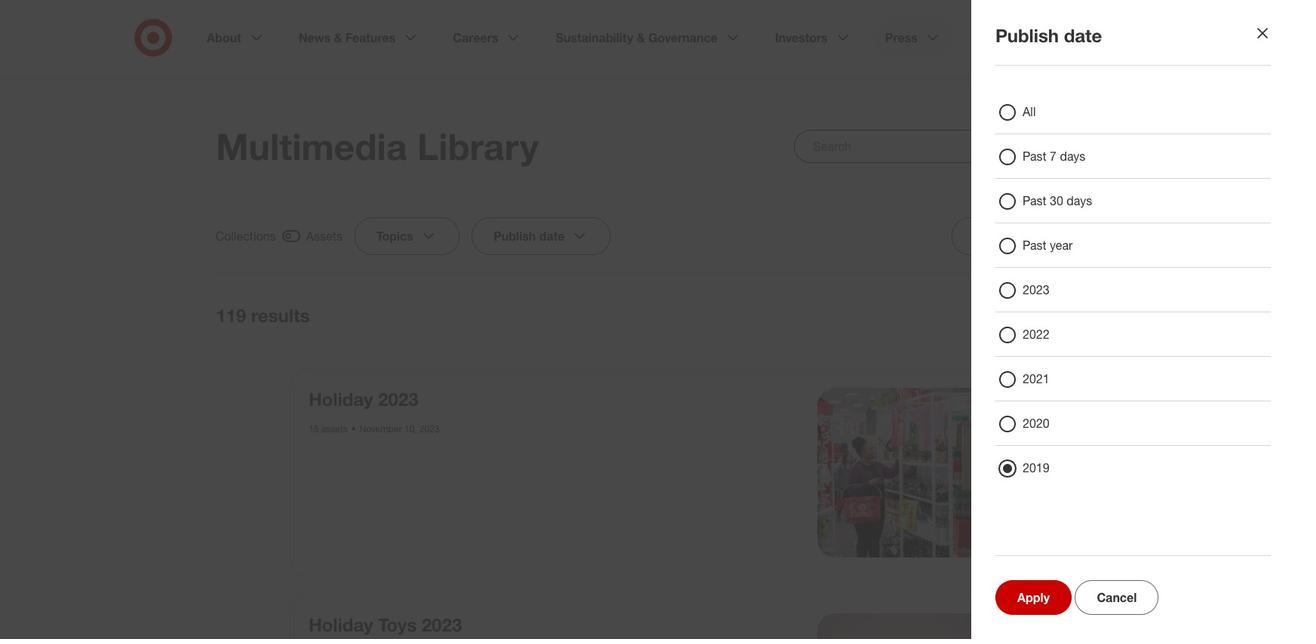 Task type: vqa. For each thing, say whether or not it's contained in the screenshot.
the bottommost 'Publish'
yes



Task type: locate. For each thing, give the bounding box(es) containing it.
holiday up assets
[[309, 388, 373, 411]]

2 past from the top
[[1023, 193, 1047, 208]]

2023
[[1023, 282, 1050, 297], [378, 388, 418, 411], [419, 423, 440, 435], [422, 613, 462, 636]]

1 horizontal spatial publish date
[[996, 24, 1102, 47]]

All radio
[[999, 103, 1017, 122]]

holiday toys 2023 link
[[309, 613, 462, 636]]

past left "7"
[[1023, 149, 1047, 164]]

checked image
[[282, 227, 300, 245]]

past left year
[[1023, 238, 1047, 253]]

2023 up unchecked "icon"
[[1023, 282, 1050, 297]]

2 vertical spatial past
[[1023, 238, 1047, 253]]

7
[[1050, 149, 1057, 164]]

past left 30
[[1023, 193, 1047, 208]]

apply button
[[996, 580, 1072, 615]]

2020 radio
[[999, 415, 1017, 433]]

30
[[1050, 193, 1063, 208]]

119 results
[[216, 304, 310, 327]]

holiday for holiday 2023
[[309, 388, 373, 411]]

1 past from the top
[[1023, 149, 1047, 164]]

november 10, 2023
[[360, 423, 440, 435]]

past
[[1023, 149, 1047, 164], [1023, 193, 1047, 208], [1023, 238, 1047, 253]]

publish inside button
[[494, 229, 536, 244]]

2023 right 10,
[[419, 423, 440, 435]]

0 vertical spatial days
[[1060, 149, 1086, 164]]

0 horizontal spatial publish
[[494, 229, 536, 244]]

collections
[[216, 229, 276, 244]]

0 horizontal spatial date
[[539, 229, 565, 244]]

publish date inside button
[[494, 229, 565, 244]]

3 past from the top
[[1023, 238, 1047, 253]]

0 vertical spatial date
[[1064, 24, 1102, 47]]

date inside button
[[539, 229, 565, 244]]

publish inside dialog
[[996, 24, 1059, 47]]

None checkbox
[[216, 226, 343, 246], [1013, 304, 1079, 327], [216, 226, 343, 246], [1013, 304, 1079, 327]]

1 vertical spatial past
[[1023, 193, 1047, 208]]

publish date
[[996, 24, 1102, 47], [494, 229, 565, 244]]

1 vertical spatial holiday
[[309, 613, 373, 636]]

2023 radio
[[999, 282, 1017, 300]]

holiday
[[309, 388, 373, 411], [309, 613, 373, 636]]

days
[[1060, 149, 1086, 164], [1067, 193, 1092, 208]]

1 horizontal spatial publish
[[996, 24, 1059, 47]]

1 vertical spatial date
[[539, 229, 565, 244]]

holiday toys 2023
[[309, 613, 462, 636]]

days for past 30 days
[[1067, 193, 1092, 208]]

Past year radio
[[999, 237, 1017, 255]]

days for past 7 days
[[1060, 149, 1086, 164]]

holiday 2023
[[309, 388, 418, 411]]

1 vertical spatial publish date
[[494, 229, 565, 244]]

date
[[1064, 24, 1102, 47], [539, 229, 565, 244]]

past 30 days
[[1023, 193, 1092, 208]]

15 assets
[[309, 423, 348, 435]]

2019
[[1023, 460, 1050, 476]]

past 7 days
[[1023, 149, 1086, 164]]

2 holiday from the top
[[309, 613, 373, 636]]

1 vertical spatial days
[[1067, 193, 1092, 208]]

holiday left toys at bottom
[[309, 613, 373, 636]]

0 vertical spatial publish date
[[996, 24, 1102, 47]]

Past 7 days radio
[[999, 148, 1017, 166]]

days right "7"
[[1060, 149, 1086, 164]]

publish date dialog
[[0, 0, 1295, 639]]

1 holiday from the top
[[309, 388, 373, 411]]

publish
[[996, 24, 1059, 47], [494, 229, 536, 244]]

2023 up november 10, 2023 at the bottom
[[378, 388, 418, 411]]

toys
[[378, 613, 417, 636]]

0 vertical spatial holiday
[[309, 388, 373, 411]]

publish date button
[[472, 217, 611, 255]]

topics button
[[355, 217, 460, 255]]

1 horizontal spatial date
[[1064, 24, 1102, 47]]

1 vertical spatial publish
[[494, 229, 536, 244]]

0 horizontal spatial publish date
[[494, 229, 565, 244]]

all
[[1023, 104, 1036, 119]]

days right 30
[[1067, 193, 1092, 208]]

november
[[360, 423, 402, 435]]

0 vertical spatial publish
[[996, 24, 1059, 47]]

cancel
[[1097, 590, 1137, 605]]

0 vertical spatial past
[[1023, 149, 1047, 164]]

2021 radio
[[999, 371, 1017, 389]]



Task type: describe. For each thing, give the bounding box(es) containing it.
15
[[309, 423, 319, 435]]

10,
[[404, 423, 417, 435]]

past for past 7 days
[[1023, 149, 1047, 164]]

cancel button
[[1075, 580, 1159, 615]]

2023 right toys at bottom
[[422, 613, 462, 636]]

past year
[[1023, 238, 1073, 253]]

holiday 2023 link
[[309, 388, 418, 411]]

a guest carrying a red target basket browses colorful holiday displays. image
[[817, 388, 986, 557]]

2022
[[1023, 327, 1050, 342]]

2022 radio
[[999, 326, 1017, 344]]

holiday for holiday toys 2023
[[309, 613, 373, 636]]

date inside dialog
[[1064, 24, 1102, 47]]

119
[[216, 304, 246, 327]]

assets
[[306, 229, 343, 244]]

past for past 30 days
[[1023, 193, 1047, 208]]

past for past year
[[1023, 238, 1047, 253]]

2019 radio
[[999, 460, 1017, 478]]

library
[[417, 125, 539, 168]]

year
[[1050, 238, 1073, 253]]

Search search field
[[794, 130, 1079, 163]]

assets
[[321, 423, 348, 435]]

Past 30 days radio
[[999, 192, 1017, 211]]

multimedia
[[216, 125, 407, 168]]

apply
[[1017, 590, 1050, 605]]

results
[[251, 304, 310, 327]]

2020
[[1023, 416, 1050, 431]]

2021
[[1023, 371, 1050, 386]]

multimedia library
[[216, 125, 539, 168]]

2023 inside publish date dialog
[[1023, 282, 1050, 297]]

publish date inside dialog
[[996, 24, 1102, 47]]

topics
[[377, 229, 414, 244]]

unchecked image
[[1037, 306, 1055, 325]]



